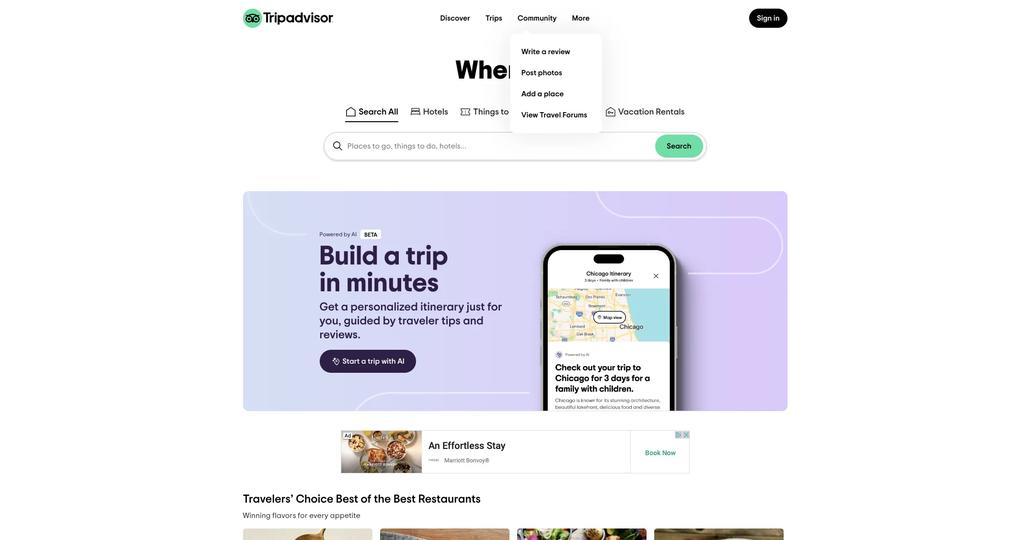Task type: describe. For each thing, give the bounding box(es) containing it.
by inside build a trip in minutes get a personalized itinerary just for you, guided by traveler tips and reviews.
[[383, 316, 396, 327]]

post
[[522, 69, 537, 76]]

trips button
[[478, 9, 510, 28]]

search button
[[655, 135, 703, 158]]

1 vertical spatial restaurants
[[418, 494, 481, 505]]

things to do button
[[458, 104, 524, 122]]

tips
[[442, 316, 461, 327]]

personalized
[[351, 302, 418, 313]]

add a place link
[[518, 83, 594, 105]]

trip for ai
[[368, 358, 380, 365]]

more
[[572, 14, 590, 22]]

start
[[343, 358, 360, 365]]

restaurants inside button
[[547, 108, 594, 117]]

flavors
[[272, 512, 296, 520]]

write
[[522, 48, 540, 55]]

ai inside button
[[398, 358, 405, 365]]

for inside build a trip in minutes get a personalized itinerary just for you, guided by traveler tips and reviews.
[[488, 302, 502, 313]]

you,
[[320, 316, 341, 327]]

hotels button
[[408, 104, 450, 122]]

things
[[473, 108, 499, 117]]

powered
[[320, 232, 343, 237]]

start a trip with ai button
[[320, 350, 416, 373]]

all
[[388, 108, 398, 117]]

travelers'
[[243, 494, 293, 505]]

discover button
[[433, 9, 478, 28]]

vacation rentals
[[618, 108, 685, 117]]

0 vertical spatial by
[[344, 232, 350, 237]]

0 horizontal spatial ai
[[352, 232, 357, 237]]

write a review link
[[518, 41, 594, 62]]

restaurants link
[[533, 106, 594, 117]]

of
[[361, 494, 372, 505]]

vacation rentals button
[[603, 104, 687, 122]]

where to?
[[456, 58, 575, 84]]

traveler
[[398, 316, 439, 327]]

powered by ai
[[320, 232, 357, 237]]

to?
[[538, 58, 575, 84]]

search all button
[[344, 104, 400, 122]]

a right get
[[341, 302, 348, 313]]

hotels link
[[410, 106, 448, 117]]

more button
[[565, 9, 598, 28]]

start a trip with ai
[[343, 358, 405, 365]]

view travel forums
[[522, 111, 587, 119]]

tripadvisor image
[[243, 9, 333, 28]]

discover
[[440, 14, 470, 22]]

view travel forums link
[[518, 105, 594, 126]]

post photos link
[[518, 62, 594, 83]]

to
[[501, 108, 509, 117]]

travel
[[540, 111, 561, 119]]

winning flavors for every appetite
[[243, 512, 361, 520]]

things to do
[[473, 108, 522, 117]]

the
[[374, 494, 391, 505]]

where
[[456, 58, 533, 84]]

choice
[[296, 494, 334, 505]]

photos
[[538, 69, 562, 76]]

appetite
[[330, 512, 361, 520]]



Task type: locate. For each thing, give the bounding box(es) containing it.
0 horizontal spatial best
[[336, 494, 358, 505]]

search inside search button
[[667, 142, 692, 150]]

forums
[[563, 111, 587, 119]]

review
[[548, 48, 570, 55]]

in inside build a trip in minutes get a personalized itinerary just for you, guided by traveler tips and reviews.
[[320, 270, 341, 297]]

1 vertical spatial by
[[383, 316, 396, 327]]

1 horizontal spatial by
[[383, 316, 396, 327]]

search for search
[[667, 142, 692, 150]]

a inside button
[[361, 358, 366, 365]]

search down rentals
[[667, 142, 692, 150]]

minutes
[[346, 270, 439, 297]]

tab list
[[0, 102, 1030, 124]]

0 vertical spatial in
[[774, 14, 780, 22]]

place
[[544, 90, 564, 98]]

beta
[[365, 232, 377, 238]]

best
[[336, 494, 358, 505], [394, 494, 416, 505]]

1 vertical spatial search
[[667, 142, 692, 150]]

search
[[359, 108, 387, 117], [667, 142, 692, 150]]

vacation
[[618, 108, 654, 117]]

for
[[488, 302, 502, 313], [298, 512, 308, 520]]

trip for minutes
[[406, 243, 448, 270]]

1 horizontal spatial for
[[488, 302, 502, 313]]

build a trip in minutes get a personalized itinerary just for you, guided by traveler tips and reviews.
[[320, 243, 502, 341]]

trips
[[486, 14, 502, 22]]

0 vertical spatial for
[[488, 302, 502, 313]]

rentals
[[656, 108, 685, 117]]

a right build
[[384, 243, 400, 270]]

a right the add
[[538, 90, 542, 98]]

community button
[[510, 9, 565, 28]]

a for add
[[538, 90, 542, 98]]

write a review
[[522, 48, 570, 55]]

0 vertical spatial trip
[[406, 243, 448, 270]]

ai left 'beta'
[[352, 232, 357, 237]]

Search search field
[[324, 133, 706, 160], [347, 142, 655, 151]]

add a place
[[522, 90, 564, 98]]

view
[[522, 111, 538, 119]]

a right start
[[361, 358, 366, 365]]

1 horizontal spatial restaurants
[[547, 108, 594, 117]]

search image
[[332, 140, 344, 152]]

a for write
[[542, 48, 547, 55]]

travelers' choice best of the best restaurants
[[243, 494, 481, 505]]

a
[[542, 48, 547, 55], [538, 90, 542, 98], [384, 243, 400, 270], [341, 302, 348, 313], [361, 358, 366, 365]]

1 horizontal spatial best
[[394, 494, 416, 505]]

search search field down do
[[324, 133, 706, 160]]

0 vertical spatial restaurants
[[547, 108, 594, 117]]

and
[[463, 316, 484, 327]]

get
[[320, 302, 339, 313]]

a for build
[[384, 243, 400, 270]]

1 vertical spatial trip
[[368, 358, 380, 365]]

for left every
[[298, 512, 308, 520]]

by
[[344, 232, 350, 237], [383, 316, 396, 327]]

itinerary
[[421, 302, 464, 313]]

trip inside button
[[368, 358, 380, 365]]

1 horizontal spatial search
[[667, 142, 692, 150]]

best up appetite at the bottom left
[[336, 494, 358, 505]]

a for start
[[361, 358, 366, 365]]

for right just
[[488, 302, 502, 313]]

0 horizontal spatial for
[[298, 512, 308, 520]]

winning
[[243, 512, 271, 520]]

1 horizontal spatial trip
[[406, 243, 448, 270]]

a right write
[[542, 48, 547, 55]]

0 vertical spatial ai
[[352, 232, 357, 237]]

1 best from the left
[[336, 494, 358, 505]]

every
[[309, 512, 328, 520]]

menu
[[510, 34, 602, 133]]

in right 'sign'
[[774, 14, 780, 22]]

0 horizontal spatial restaurants
[[418, 494, 481, 505]]

restaurants
[[547, 108, 594, 117], [418, 494, 481, 505]]

1 horizontal spatial in
[[774, 14, 780, 22]]

best right the
[[394, 494, 416, 505]]

trip inside build a trip in minutes get a personalized itinerary just for you, guided by traveler tips and reviews.
[[406, 243, 448, 270]]

advertisement region
[[341, 431, 690, 474]]

search search field down to
[[347, 142, 655, 151]]

in up get
[[320, 270, 341, 297]]

search all
[[359, 108, 398, 117]]

post photos
[[522, 69, 562, 76]]

1 vertical spatial for
[[298, 512, 308, 520]]

community
[[518, 14, 557, 22]]

ai
[[352, 232, 357, 237], [398, 358, 405, 365]]

restaurants button
[[531, 104, 595, 122]]

search left all
[[359, 108, 387, 117]]

things to do link
[[460, 106, 522, 117]]

sign
[[757, 14, 772, 22]]

0 horizontal spatial in
[[320, 270, 341, 297]]

do
[[511, 108, 522, 117]]

reviews.
[[320, 329, 361, 341]]

menu containing write a review
[[510, 34, 602, 133]]

in
[[774, 14, 780, 22], [320, 270, 341, 297]]

0 horizontal spatial search
[[359, 108, 387, 117]]

0 horizontal spatial trip
[[368, 358, 380, 365]]

by down personalized at the left bottom of page
[[383, 316, 396, 327]]

sign in link
[[750, 9, 788, 28]]

1 vertical spatial ai
[[398, 358, 405, 365]]

with
[[382, 358, 396, 365]]

hotels
[[423, 108, 448, 117]]

1 vertical spatial in
[[320, 270, 341, 297]]

guided
[[344, 316, 381, 327]]

0 horizontal spatial by
[[344, 232, 350, 237]]

0 vertical spatial search
[[359, 108, 387, 117]]

search inside search all button
[[359, 108, 387, 117]]

vacation rentals link
[[605, 106, 685, 117]]

by right powered
[[344, 232, 350, 237]]

sign in
[[757, 14, 780, 22]]

search for search all
[[359, 108, 387, 117]]

build
[[320, 243, 378, 270]]

just
[[467, 302, 485, 313]]

trip
[[406, 243, 448, 270], [368, 358, 380, 365]]

search search field containing search
[[324, 133, 706, 160]]

tab list containing search all
[[0, 102, 1030, 124]]

2 best from the left
[[394, 494, 416, 505]]

ai right with
[[398, 358, 405, 365]]

add
[[522, 90, 536, 98]]

1 horizontal spatial ai
[[398, 358, 405, 365]]



Task type: vqa. For each thing, say whether or not it's contained in the screenshot.
second grid from left
no



